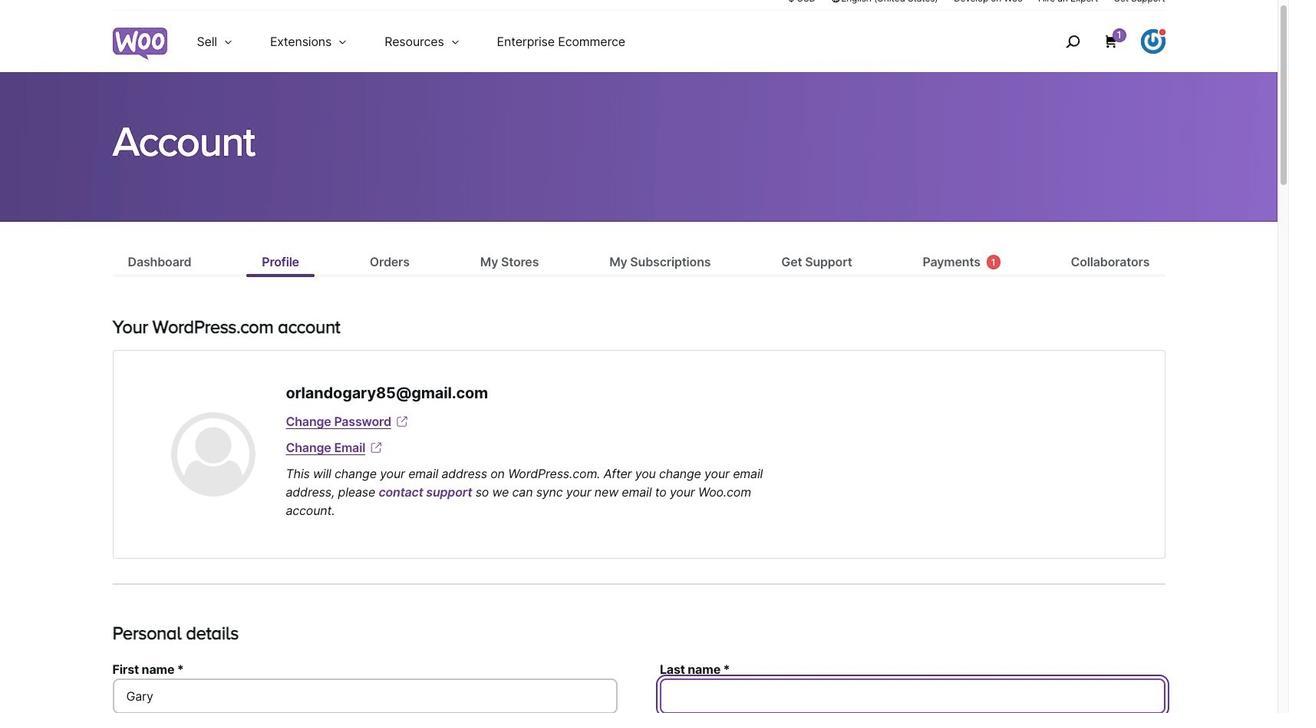 Task type: locate. For each thing, give the bounding box(es) containing it.
gravatar image image
[[171, 412, 255, 497]]

search image
[[1061, 29, 1085, 54]]

external link image
[[395, 414, 410, 429], [369, 440, 384, 455]]

0 vertical spatial external link image
[[395, 414, 410, 429]]

service navigation menu element
[[1033, 17, 1166, 66]]

None text field
[[112, 679, 618, 713]]

None text field
[[660, 679, 1166, 713]]

0 horizontal spatial external link image
[[369, 440, 384, 455]]



Task type: describe. For each thing, give the bounding box(es) containing it.
1 horizontal spatial external link image
[[395, 414, 410, 429]]

open account menu image
[[1141, 29, 1166, 54]]

1 vertical spatial external link image
[[369, 440, 384, 455]]



Task type: vqa. For each thing, say whether or not it's contained in the screenshot.
Our
no



